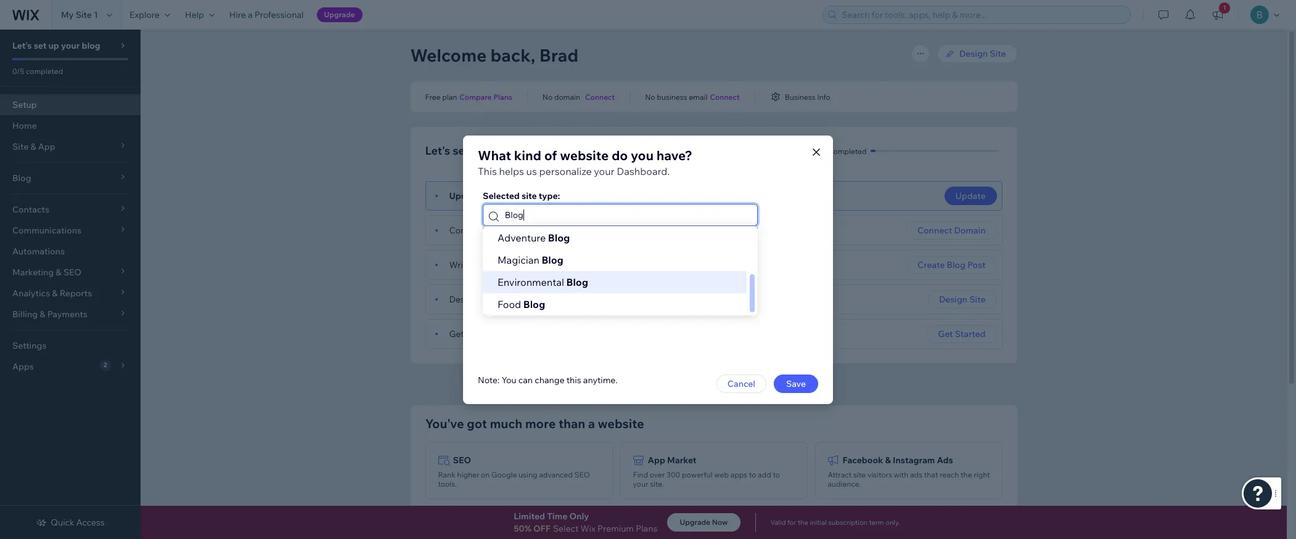 Task type: locate. For each thing, give the bounding box(es) containing it.
to left the add
[[749, 471, 756, 480]]

0 horizontal spatial get
[[449, 329, 464, 340]]

up inside sidebar element
[[48, 40, 59, 51]]

let's up the setup
[[12, 40, 32, 51]]

blog left type
[[502, 191, 521, 202]]

list box
[[483, 204, 758, 316]]

helps
[[499, 165, 524, 177]]

us
[[526, 165, 537, 177]]

powerful
[[682, 471, 713, 480]]

1 update from the left
[[449, 191, 480, 202]]

blog for environmental
[[567, 276, 588, 288]]

connect a custom domain
[[449, 225, 555, 236]]

upgrade for upgrade
[[324, 10, 355, 19]]

completed down "info"
[[830, 146, 867, 156]]

2 horizontal spatial wix
[[623, 379, 639, 390]]

0 vertical spatial a
[[248, 9, 253, 20]]

0 vertical spatial completed
[[26, 67, 63, 76]]

1 vertical spatial the
[[798, 519, 809, 527]]

google left using in the left bottom of the page
[[492, 471, 517, 480]]

connect up create
[[918, 225, 953, 236]]

0 vertical spatial ads
[[937, 455, 953, 466]]

adventure blog
[[498, 232, 570, 244]]

let's down the free
[[425, 144, 450, 158]]

0 vertical spatial domain
[[554, 92, 580, 101]]

1 vertical spatial seo
[[575, 471, 590, 480]]

2 vertical spatial google
[[648, 519, 678, 530]]

google for higher
[[492, 471, 517, 480]]

2 horizontal spatial site
[[990, 48, 1006, 59]]

1 vertical spatial design site
[[939, 294, 986, 305]]

update up the domain
[[956, 191, 986, 202]]

update inside button
[[956, 191, 986, 202]]

0 vertical spatial website
[[560, 147, 609, 163]]

change
[[535, 375, 565, 386]]

1 horizontal spatial completed
[[830, 146, 867, 156]]

upgrade right professional
[[324, 10, 355, 19]]

upgrade left now
[[680, 518, 711, 527]]

with right "stands" at bottom
[[671, 379, 689, 390]]

a
[[248, 9, 253, 20], [486, 225, 490, 236], [588, 416, 595, 432]]

1 horizontal spatial wix
[[581, 524, 596, 535]]

0 horizontal spatial let's set up your blog
[[12, 40, 100, 51]]

cancel
[[728, 378, 756, 390]]

0 horizontal spatial wix
[[453, 519, 469, 530]]

1 horizontal spatial let's set up your blog
[[425, 144, 539, 158]]

0/5 down "info"
[[816, 146, 828, 156]]

to
[[749, 471, 756, 480], [773, 471, 780, 480]]

1 horizontal spatial update
[[956, 191, 986, 202]]

find over 300 powerful web apps to add to your site.
[[633, 471, 780, 489]]

now
[[712, 518, 728, 527]]

google inside rank higher on google using advanced seo tools.
[[492, 471, 517, 480]]

0 horizontal spatial no
[[543, 92, 553, 101]]

design site up 'get started' button
[[939, 294, 986, 305]]

let's
[[12, 40, 32, 51], [425, 144, 450, 158]]

connect domain button
[[907, 221, 997, 240]]

setup
[[12, 99, 37, 110]]

on right found
[[492, 329, 502, 340]]

site.
[[650, 480, 664, 489]]

wix for wix stands with ukraine show your support
[[623, 379, 639, 390]]

2 connect link from the left
[[710, 91, 740, 102]]

update down this
[[449, 191, 480, 202]]

1 vertical spatial domain
[[524, 225, 555, 236]]

1 vertical spatial plans
[[636, 524, 658, 535]]

settings
[[12, 340, 47, 352]]

blog left post
[[947, 260, 966, 271]]

the left right
[[961, 471, 972, 480]]

your left site.
[[633, 480, 649, 489]]

2 vertical spatial a
[[588, 416, 595, 432]]

connect link up do
[[585, 91, 615, 102]]

1 vertical spatial on
[[481, 471, 490, 480]]

let's inside sidebar element
[[12, 40, 32, 51]]

get left started
[[938, 329, 953, 340]]

subscription
[[829, 519, 868, 527]]

0 vertical spatial google
[[504, 329, 534, 340]]

blog for create
[[947, 260, 966, 271]]

0 vertical spatial let's
[[12, 40, 32, 51]]

1 horizontal spatial no
[[645, 92, 655, 101]]

add
[[758, 471, 771, 480]]

cancel button
[[717, 375, 767, 393]]

0/5 completed down "info"
[[816, 146, 867, 156]]

connect link for no business email connect
[[710, 91, 740, 102]]

blog down environmental
[[524, 298, 545, 311]]

blog down my site 1
[[82, 40, 100, 51]]

wix owner app
[[453, 519, 516, 530]]

plans right premium at left bottom
[[636, 524, 658, 535]]

with
[[671, 379, 689, 390], [894, 471, 909, 480]]

0 horizontal spatial 1
[[94, 9, 98, 20]]

0 vertical spatial 0/5
[[12, 67, 24, 76]]

1 vertical spatial 0/5
[[816, 146, 828, 156]]

welcome back, brad
[[410, 44, 579, 66]]

let's set up your blog up this
[[425, 144, 539, 158]]

hire a professional
[[229, 9, 304, 20]]

set left what at the left top of the page
[[453, 144, 469, 158]]

you've got much more than a website
[[425, 416, 644, 432]]

design site inside button
[[939, 294, 986, 305]]

business info
[[785, 92, 831, 101]]

0 horizontal spatial a
[[248, 9, 253, 20]]

wix owner app button
[[425, 507, 613, 540]]

0 horizontal spatial seo
[[453, 455, 471, 466]]

1 get from the left
[[449, 329, 464, 340]]

wix stands with ukraine show your support
[[623, 379, 806, 390]]

website down environmental
[[499, 294, 531, 305]]

2 no from the left
[[645, 92, 655, 101]]

0 horizontal spatial with
[[671, 379, 689, 390]]

0 vertical spatial seo
[[453, 455, 471, 466]]

50%
[[514, 524, 532, 535]]

a right hire
[[248, 9, 253, 20]]

the right for
[[798, 519, 809, 527]]

option containing environmental
[[483, 271, 747, 293]]

0 horizontal spatial completed
[[26, 67, 63, 76]]

0 vertical spatial design site
[[960, 48, 1006, 59]]

valid for the initial subscription term only.
[[771, 519, 900, 527]]

design your website
[[449, 294, 531, 305]]

1 vertical spatial upgrade
[[680, 518, 711, 527]]

your
[[61, 40, 80, 51], [488, 144, 512, 158], [594, 165, 615, 177], [482, 191, 501, 202], [473, 260, 491, 271], [479, 294, 497, 305], [633, 480, 649, 489]]

1 horizontal spatial on
[[492, 329, 502, 340]]

0/5 inside sidebar element
[[12, 67, 24, 76]]

upgrade
[[324, 10, 355, 19], [680, 518, 711, 527]]

a for professional
[[248, 9, 253, 20]]

automations
[[12, 246, 65, 257]]

can
[[519, 375, 533, 386]]

1 horizontal spatial seo
[[575, 471, 590, 480]]

completed
[[26, 67, 63, 76], [830, 146, 867, 156]]

plans right compare
[[494, 92, 512, 101]]

blog up environmental blog
[[542, 254, 564, 266]]

magician blog
[[498, 254, 564, 266]]

1 vertical spatial set
[[453, 144, 469, 158]]

compare
[[460, 92, 492, 101]]

design site
[[960, 48, 1006, 59], [939, 294, 986, 305]]

professional
[[255, 9, 304, 20]]

blog right environmental
[[567, 276, 588, 288]]

design down the search for tools, apps, help & more... field
[[960, 48, 988, 59]]

your down my
[[61, 40, 80, 51]]

web
[[714, 471, 729, 480]]

ads left now
[[680, 519, 696, 530]]

your down do
[[594, 165, 615, 177]]

connect link right email
[[710, 91, 740, 102]]

seo up higher at the left of the page
[[453, 455, 471, 466]]

home link
[[0, 115, 141, 136]]

design down create blog post
[[939, 294, 968, 305]]

on right higher at the left of the page
[[481, 471, 490, 480]]

have?
[[657, 147, 693, 163]]

more
[[525, 416, 556, 432]]

1 horizontal spatial let's
[[425, 144, 450, 158]]

website down anytime.
[[598, 416, 644, 432]]

a left custom
[[486, 225, 490, 236]]

no domain connect
[[543, 92, 615, 101]]

site down post
[[970, 294, 986, 305]]

2 vertical spatial site
[[970, 294, 986, 305]]

domain
[[554, 92, 580, 101], [524, 225, 555, 236]]

2 horizontal spatial a
[[588, 416, 595, 432]]

set
[[34, 40, 46, 51], [453, 144, 469, 158]]

1 horizontal spatial a
[[486, 225, 490, 236]]

0 vertical spatial site
[[76, 9, 92, 20]]

2 get from the left
[[938, 329, 953, 340]]

to right the add
[[773, 471, 780, 480]]

of
[[544, 147, 557, 163]]

0 vertical spatial plans
[[494, 92, 512, 101]]

let's set up your blog
[[12, 40, 100, 51], [425, 144, 539, 158]]

business
[[785, 92, 816, 101]]

0 vertical spatial with
[[671, 379, 689, 390]]

site right my
[[76, 9, 92, 20]]

0/5 up the setup
[[12, 67, 24, 76]]

help button
[[178, 0, 222, 30]]

0 horizontal spatial to
[[749, 471, 756, 480]]

instagram
[[893, 455, 935, 466]]

1 vertical spatial google
[[492, 471, 517, 480]]

google down food blog in the bottom left of the page
[[504, 329, 534, 340]]

upgrade inside button
[[680, 518, 711, 527]]

1 horizontal spatial plans
[[636, 524, 658, 535]]

1 connect link from the left
[[585, 91, 615, 102]]

google down site.
[[648, 519, 678, 530]]

0 horizontal spatial let's
[[12, 40, 32, 51]]

1 horizontal spatial with
[[894, 471, 909, 480]]

1 horizontal spatial the
[[961, 471, 972, 480]]

0/5 completed inside sidebar element
[[12, 67, 63, 76]]

1 horizontal spatial 1
[[1223, 4, 1227, 12]]

site down facebook
[[854, 471, 866, 480]]

plans inside limited time only 50% off select wix premium plans
[[636, 524, 658, 535]]

Enter your business or website type field
[[501, 204, 754, 225]]

0 vertical spatial the
[[961, 471, 972, 480]]

0 vertical spatial 0/5 completed
[[12, 67, 63, 76]]

tools.
[[438, 480, 457, 489]]

wix left "stands" at bottom
[[623, 379, 639, 390]]

valid
[[771, 519, 786, 527]]

up up this
[[472, 144, 485, 158]]

set inside sidebar element
[[34, 40, 46, 51]]

website inside what kind of website do you have? this helps us personalize your dashboard.
[[560, 147, 609, 163]]

that
[[924, 471, 938, 480]]

0 horizontal spatial 0/5 completed
[[12, 67, 63, 76]]

environmental
[[498, 276, 564, 288]]

a right 'than'
[[588, 416, 595, 432]]

get inside 'get started' button
[[938, 329, 953, 340]]

no left business
[[645, 92, 655, 101]]

0 vertical spatial on
[[492, 329, 502, 340]]

seo inside rank higher on google using advanced seo tools.
[[575, 471, 590, 480]]

my
[[61, 9, 74, 20]]

blog inside button
[[947, 260, 966, 271]]

owner
[[471, 519, 499, 530]]

plans
[[494, 92, 512, 101], [636, 524, 658, 535]]

0 horizontal spatial up
[[48, 40, 59, 51]]

0 vertical spatial up
[[48, 40, 59, 51]]

1 horizontal spatial upgrade
[[680, 518, 711, 527]]

on for higher
[[481, 471, 490, 480]]

0 horizontal spatial ads
[[680, 519, 696, 530]]

1 vertical spatial with
[[894, 471, 909, 480]]

write
[[449, 260, 471, 271]]

a for custom
[[486, 225, 490, 236]]

your inside what kind of website do you have? this helps us personalize your dashboard.
[[594, 165, 615, 177]]

1 horizontal spatial connect link
[[710, 91, 740, 102]]

2 update from the left
[[956, 191, 986, 202]]

1 horizontal spatial site
[[970, 294, 986, 305]]

1 vertical spatial up
[[472, 144, 485, 158]]

website up personalize on the top
[[560, 147, 609, 163]]

option
[[483, 271, 747, 293]]

domain down brad
[[554, 92, 580, 101]]

1 horizontal spatial get
[[938, 329, 953, 340]]

1 horizontal spatial site
[[854, 471, 866, 480]]

wix inside wix owner app button
[[453, 519, 469, 530]]

sidebar element
[[0, 30, 141, 540]]

note:
[[478, 375, 500, 386]]

free plan compare plans
[[425, 92, 512, 101]]

1 horizontal spatial 0/5 completed
[[816, 146, 867, 156]]

what
[[478, 147, 511, 163]]

blog right the 'first'
[[511, 260, 529, 271]]

visitors
[[868, 471, 892, 480]]

site left type: on the left top of page
[[522, 190, 537, 201]]

save
[[786, 378, 806, 390]]

quick
[[51, 518, 74, 529]]

with down facebook & instagram ads
[[894, 471, 909, 480]]

blog up post
[[548, 232, 570, 244]]

get for get found on google
[[449, 329, 464, 340]]

connect up do
[[585, 92, 615, 101]]

facebook & instagram ads
[[843, 455, 953, 466]]

wix left owner
[[453, 519, 469, 530]]

get started
[[938, 329, 986, 340]]

blog for adventure
[[548, 232, 570, 244]]

connect domain
[[918, 225, 986, 236]]

connect link for no domain connect
[[585, 91, 615, 102]]

on inside rank higher on google using advanced seo tools.
[[481, 471, 490, 480]]

0 horizontal spatial on
[[481, 471, 490, 480]]

0 horizontal spatial set
[[34, 40, 46, 51]]

blog for food
[[524, 298, 545, 311]]

design site down the search for tools, apps, help & more... field
[[960, 48, 1006, 59]]

0 horizontal spatial update
[[449, 191, 480, 202]]

upgrade inside button
[[324, 10, 355, 19]]

got
[[467, 416, 487, 432]]

0 horizontal spatial upgrade
[[324, 10, 355, 19]]

get left found
[[449, 329, 464, 340]]

1 no from the left
[[543, 92, 553, 101]]

0 horizontal spatial site
[[76, 9, 92, 20]]

0 horizontal spatial connect link
[[585, 91, 615, 102]]

0 vertical spatial let's set up your blog
[[12, 40, 100, 51]]

set up the setup
[[34, 40, 46, 51]]

1 vertical spatial ads
[[680, 519, 696, 530]]

get for get started
[[938, 329, 953, 340]]

connect link
[[585, 91, 615, 102], [710, 91, 740, 102]]

compare plans link
[[460, 91, 512, 102]]

completed up the setup
[[26, 67, 63, 76]]

1 vertical spatial site
[[854, 471, 866, 480]]

0/5 completed up the setup
[[12, 67, 63, 76]]

1 vertical spatial 0/5 completed
[[816, 146, 867, 156]]

wix down only
[[581, 524, 596, 535]]

find
[[633, 471, 648, 480]]

1 vertical spatial completed
[[830, 146, 867, 156]]

0 horizontal spatial site
[[522, 190, 537, 201]]

ads up reach
[[937, 455, 953, 466]]

0 vertical spatial set
[[34, 40, 46, 51]]

design inside button
[[939, 294, 968, 305]]

domain up magician blog
[[524, 225, 555, 236]]

let's set up your blog down my
[[12, 40, 100, 51]]

site inside attract site visitors with ads that reach the right audience.
[[854, 471, 866, 480]]

0 vertical spatial site
[[522, 190, 537, 201]]

your up helps
[[488, 144, 512, 158]]

no down brad
[[543, 92, 553, 101]]

show your support button
[[728, 379, 806, 390]]

1 vertical spatial a
[[486, 225, 490, 236]]

let's set up your blog inside sidebar element
[[12, 40, 100, 51]]

hire a professional link
[[222, 0, 311, 30]]

seo right advanced
[[575, 471, 590, 480]]

hire
[[229, 9, 246, 20]]

up up setup link
[[48, 40, 59, 51]]

0 vertical spatial upgrade
[[324, 10, 355, 19]]

site down the search for tools, apps, help & more... field
[[990, 48, 1006, 59]]

do
[[612, 147, 628, 163]]

1 horizontal spatial to
[[773, 471, 780, 480]]

for
[[788, 519, 797, 527]]

1 vertical spatial let's
[[425, 144, 450, 158]]

0 horizontal spatial 0/5
[[12, 67, 24, 76]]



Task type: describe. For each thing, give the bounding box(es) containing it.
save button
[[774, 375, 819, 393]]

help
[[185, 9, 204, 20]]

environmental blog
[[498, 276, 588, 288]]

higher
[[457, 471, 480, 480]]

free
[[425, 92, 441, 101]]

much
[[490, 416, 523, 432]]

google ads
[[648, 519, 696, 530]]

update for update your blog type
[[449, 191, 480, 202]]

list box containing adventure
[[483, 204, 758, 316]]

your inside sidebar element
[[61, 40, 80, 51]]

1 horizontal spatial ads
[[937, 455, 953, 466]]

blog for magician
[[542, 254, 564, 266]]

connect inside button
[[918, 225, 953, 236]]

google inside button
[[648, 519, 678, 530]]

design down write
[[449, 294, 478, 305]]

update your blog type
[[449, 191, 542, 202]]

no for no business email connect
[[645, 92, 655, 101]]

custom
[[492, 225, 522, 236]]

your left food
[[479, 294, 497, 305]]

settings link
[[0, 336, 141, 357]]

food blog
[[498, 298, 545, 311]]

design site button
[[928, 291, 997, 309]]

upgrade now button
[[668, 514, 740, 532]]

magician
[[498, 254, 540, 266]]

kind
[[514, 147, 542, 163]]

quick access button
[[36, 518, 105, 529]]

Search for tools, apps, help & more... field
[[838, 6, 1127, 23]]

ads
[[910, 471, 923, 480]]

2 to from the left
[[773, 471, 780, 480]]

0 horizontal spatial plans
[[494, 92, 512, 101]]

blog up us
[[514, 144, 539, 158]]

apps
[[731, 471, 748, 480]]

connect up write
[[449, 225, 484, 236]]

initial
[[810, 519, 827, 527]]

select
[[553, 524, 579, 535]]

rank higher on google using advanced seo tools.
[[438, 471, 590, 489]]

2 vertical spatial website
[[598, 416, 644, 432]]

1 horizontal spatial set
[[453, 144, 469, 158]]

wix inside limited time only 50% off select wix premium plans
[[581, 524, 596, 535]]

1 horizontal spatial up
[[472, 144, 485, 158]]

limited time only 50% off select wix premium plans
[[514, 511, 658, 535]]

your down this
[[482, 191, 501, 202]]

site for attract
[[854, 471, 866, 480]]

audience.
[[828, 480, 861, 489]]

explore
[[129, 9, 160, 20]]

access
[[76, 518, 105, 529]]

no for no domain connect
[[543, 92, 553, 101]]

connect right email
[[710, 92, 740, 101]]

selected
[[483, 190, 520, 201]]

site for selected
[[522, 190, 537, 201]]

site inside button
[[970, 294, 986, 305]]

completed inside sidebar element
[[26, 67, 63, 76]]

ads inside button
[[680, 519, 696, 530]]

back,
[[491, 44, 536, 66]]

selected site type:
[[483, 190, 560, 201]]

&
[[885, 455, 891, 466]]

google for found
[[504, 329, 534, 340]]

attract site visitors with ads that reach the right audience.
[[828, 471, 991, 489]]

post
[[531, 260, 549, 271]]

off
[[534, 524, 551, 535]]

inbox
[[843, 519, 866, 530]]

upgrade now
[[680, 518, 728, 527]]

blog inside sidebar element
[[82, 40, 100, 51]]

no business email connect
[[645, 92, 740, 101]]

advanced
[[539, 471, 573, 480]]

time
[[547, 511, 568, 522]]

note: you can change this anytime.
[[478, 375, 618, 386]]

my site 1
[[61, 9, 98, 20]]

you've
[[425, 416, 464, 432]]

1 vertical spatial site
[[990, 48, 1006, 59]]

app market
[[648, 455, 697, 466]]

wix for wix owner app
[[453, 519, 469, 530]]

app
[[648, 455, 665, 466]]

1 inside button
[[1223, 4, 1227, 12]]

attract
[[828, 471, 852, 480]]

premium
[[598, 524, 634, 535]]

app
[[500, 519, 516, 530]]

domain
[[955, 225, 986, 236]]

ukraine
[[691, 379, 723, 390]]

facebook
[[843, 455, 884, 466]]

setup link
[[0, 94, 141, 115]]

rank
[[438, 471, 456, 480]]

create blog post button
[[907, 256, 997, 274]]

with inside attract site visitors with ads that reach the right audience.
[[894, 471, 909, 480]]

upgrade for upgrade now
[[680, 518, 711, 527]]

your left the 'first'
[[473, 260, 491, 271]]

market
[[667, 455, 697, 466]]

adventure
[[498, 232, 546, 244]]

food
[[498, 298, 521, 311]]

300
[[667, 471, 681, 480]]

google ads button
[[620, 507, 808, 540]]

update for update
[[956, 191, 986, 202]]

business
[[657, 92, 687, 101]]

started
[[955, 329, 986, 340]]

type:
[[539, 190, 560, 201]]

only.
[[886, 519, 900, 527]]

anytime.
[[583, 375, 618, 386]]

on for found
[[492, 329, 502, 340]]

support
[[773, 379, 806, 390]]

1 to from the left
[[749, 471, 756, 480]]

1 vertical spatial let's set up your blog
[[425, 144, 539, 158]]

0 horizontal spatial the
[[798, 519, 809, 527]]

reach
[[940, 471, 959, 480]]

found
[[466, 329, 490, 340]]

create
[[918, 260, 945, 271]]

create blog post
[[918, 260, 986, 271]]

get started button
[[927, 325, 997, 344]]

your inside find over 300 powerful web apps to add to your site.
[[633, 480, 649, 489]]

first
[[493, 260, 509, 271]]

plan
[[442, 92, 457, 101]]

right
[[974, 471, 991, 480]]

write your first blog post
[[449, 260, 549, 271]]

1 button
[[1205, 0, 1232, 30]]

1 horizontal spatial 0/5
[[816, 146, 828, 156]]

the inside attract site visitors with ads that reach the right audience.
[[961, 471, 972, 480]]

1 vertical spatial website
[[499, 294, 531, 305]]



Task type: vqa. For each thing, say whether or not it's contained in the screenshot.


